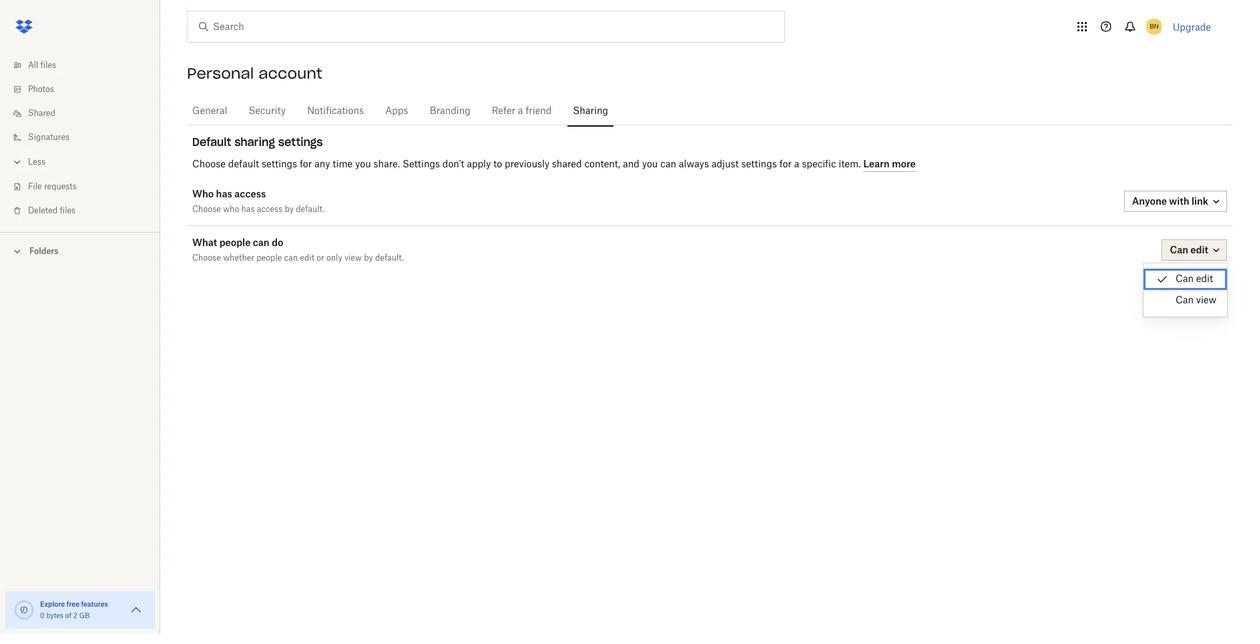 Task type: vqa. For each thing, say whether or not it's contained in the screenshot.
Click
no



Task type: describe. For each thing, give the bounding box(es) containing it.
1 horizontal spatial has
[[241, 206, 255, 214]]

all files
[[28, 61, 56, 69]]

upgrade
[[1173, 21, 1211, 32]]

edit inside what people can do choose whether people can edit or only view by default.
[[300, 254, 314, 262]]

choose default settings for any time you share. settings don't apply to previously shared content, and you can always adjust settings for a specific item.
[[192, 160, 864, 169]]

less image
[[11, 156, 24, 169]]

explore
[[40, 601, 65, 609]]

bytes
[[46, 614, 63, 620]]

account
[[259, 64, 322, 83]]

personal account
[[187, 64, 322, 83]]

who
[[192, 188, 214, 200]]

1 vertical spatial people
[[256, 254, 282, 262]]

1 choose from the top
[[192, 160, 226, 169]]

refer a friend
[[492, 107, 552, 116]]

shared link
[[11, 101, 160, 126]]

what
[[192, 237, 217, 248]]

by inside who has access choose who has access by default.
[[285, 206, 294, 214]]

deleted
[[28, 207, 58, 215]]

sharing
[[573, 107, 608, 116]]

files for all files
[[40, 61, 56, 69]]

gb
[[79, 614, 90, 620]]

deleted files
[[28, 207, 76, 215]]

what people can do choose whether people can edit or only view by default.
[[192, 237, 404, 262]]

0 horizontal spatial people
[[219, 237, 251, 248]]

or
[[317, 254, 324, 262]]

files for deleted files
[[60, 207, 76, 215]]

only
[[326, 254, 342, 262]]

0 vertical spatial access
[[235, 188, 266, 200]]

general
[[192, 107, 227, 116]]

branding tab
[[424, 95, 476, 128]]

choose inside who has access choose who has access by default.
[[192, 206, 221, 214]]

dropbox image
[[11, 13, 37, 40]]

default
[[228, 160, 259, 169]]

less
[[28, 158, 45, 166]]

always
[[679, 160, 709, 169]]

free
[[67, 601, 79, 609]]

all
[[28, 61, 38, 69]]

of
[[65, 614, 71, 620]]

shared
[[28, 109, 55, 118]]

a inside tab
[[518, 107, 523, 116]]

features
[[81, 601, 108, 609]]

don't
[[443, 160, 464, 169]]

edit inside radio item
[[1196, 275, 1213, 284]]

default
[[192, 136, 231, 149]]

apps tab
[[380, 95, 414, 128]]

sharing tab
[[568, 95, 614, 128]]

list containing all files
[[0, 45, 160, 232]]

can for can edit
[[1176, 275, 1194, 284]]

by inside what people can do choose whether people can edit or only view by default.
[[364, 254, 373, 262]]

who has access choose who has access by default.
[[192, 188, 325, 214]]

apply
[[467, 160, 491, 169]]

explore free features 0 bytes of 2 gb
[[40, 601, 108, 620]]

photos link
[[11, 77, 160, 101]]

settings right adjust
[[741, 160, 777, 169]]

deleted files link
[[11, 199, 160, 223]]

do
[[272, 237, 283, 248]]

all files link
[[11, 53, 160, 77]]

personal
[[187, 64, 254, 83]]

file
[[28, 183, 42, 191]]

folders button
[[0, 241, 160, 261]]

1 horizontal spatial can
[[284, 254, 298, 262]]

requests
[[44, 183, 77, 191]]

notifications tab
[[302, 95, 369, 128]]

can for can view
[[1176, 296, 1194, 306]]

2 horizontal spatial can
[[660, 160, 676, 169]]



Task type: locate. For each thing, give the bounding box(es) containing it.
0 horizontal spatial default.
[[296, 206, 325, 214]]

settings for default
[[262, 160, 297, 169]]

0 vertical spatial a
[[518, 107, 523, 116]]

can edit radio item
[[1144, 269, 1227, 290]]

item.
[[839, 160, 861, 169]]

access
[[235, 188, 266, 200], [257, 206, 283, 214]]

default. inside what people can do choose whether people can edit or only view by default.
[[375, 254, 404, 262]]

1 horizontal spatial you
[[642, 160, 658, 169]]

0 horizontal spatial files
[[40, 61, 56, 69]]

content,
[[584, 160, 620, 169]]

and
[[623, 160, 640, 169]]

quota usage element
[[13, 600, 35, 622]]

default. up what people can do choose whether people can edit or only view by default.
[[296, 206, 325, 214]]

view
[[344, 254, 362, 262], [1196, 296, 1217, 306]]

list
[[0, 45, 160, 232]]

0 vertical spatial has
[[216, 188, 232, 200]]

refer
[[492, 107, 515, 116]]

2 can from the top
[[1176, 296, 1194, 306]]

for left specific
[[780, 160, 792, 169]]

1 vertical spatial view
[[1196, 296, 1217, 306]]

files right all
[[40, 61, 56, 69]]

by
[[285, 206, 294, 214], [364, 254, 373, 262]]

edit
[[300, 254, 314, 262], [1196, 275, 1213, 284]]

sharing
[[234, 136, 275, 149]]

choose
[[192, 160, 226, 169], [192, 206, 221, 214], [192, 254, 221, 262]]

1 vertical spatial has
[[241, 206, 255, 214]]

0 vertical spatial default.
[[296, 206, 325, 214]]

who
[[223, 206, 239, 214]]

can left do
[[253, 237, 270, 248]]

0 horizontal spatial view
[[344, 254, 362, 262]]

notifications
[[307, 107, 364, 116]]

2
[[73, 614, 77, 620]]

1 vertical spatial a
[[794, 160, 799, 169]]

has up the "who" on the left of page
[[216, 188, 232, 200]]

1 horizontal spatial a
[[794, 160, 799, 169]]

files inside 'link'
[[60, 207, 76, 215]]

1 vertical spatial edit
[[1196, 275, 1213, 284]]

can
[[1176, 275, 1194, 284], [1176, 296, 1194, 306]]

friend
[[526, 107, 552, 116]]

0 vertical spatial view
[[344, 254, 362, 262]]

0 horizontal spatial edit
[[300, 254, 314, 262]]

1 vertical spatial default.
[[375, 254, 404, 262]]

2 vertical spatial choose
[[192, 254, 221, 262]]

view down can edit
[[1196, 296, 1217, 306]]

can left or
[[284, 254, 298, 262]]

default.
[[296, 206, 325, 214], [375, 254, 404, 262]]

0 horizontal spatial you
[[355, 160, 371, 169]]

0 vertical spatial edit
[[300, 254, 314, 262]]

1 vertical spatial can
[[1176, 296, 1194, 306]]

1 horizontal spatial for
[[780, 160, 792, 169]]

2 choose from the top
[[192, 206, 221, 214]]

you right and
[[642, 160, 658, 169]]

1 you from the left
[[355, 160, 371, 169]]

files
[[40, 61, 56, 69], [60, 207, 76, 215]]

2 you from the left
[[642, 160, 658, 169]]

0 vertical spatial files
[[40, 61, 56, 69]]

folders
[[29, 246, 58, 256]]

settings
[[403, 160, 440, 169]]

signatures
[[28, 134, 69, 142]]

for left any
[[300, 160, 312, 169]]

1 horizontal spatial view
[[1196, 296, 1217, 306]]

file requests link
[[11, 175, 160, 199]]

1 horizontal spatial by
[[364, 254, 373, 262]]

default. inside who has access choose who has access by default.
[[296, 206, 325, 214]]

to
[[493, 160, 502, 169]]

branding
[[430, 107, 471, 116]]

choose down "who"
[[192, 206, 221, 214]]

default. right only
[[375, 254, 404, 262]]

2 for from the left
[[780, 160, 792, 169]]

for
[[300, 160, 312, 169], [780, 160, 792, 169]]

can
[[660, 160, 676, 169], [253, 237, 270, 248], [284, 254, 298, 262]]

by up what people can do choose whether people can edit or only view by default.
[[285, 206, 294, 214]]

by right only
[[364, 254, 373, 262]]

view inside what people can do choose whether people can edit or only view by default.
[[344, 254, 362, 262]]

0
[[40, 614, 45, 620]]

0 horizontal spatial can
[[253, 237, 270, 248]]

3 choose from the top
[[192, 254, 221, 262]]

0 vertical spatial people
[[219, 237, 251, 248]]

settings down default sharing settings
[[262, 160, 297, 169]]

access up do
[[257, 206, 283, 214]]

you
[[355, 160, 371, 169], [642, 160, 658, 169]]

0 vertical spatial can
[[660, 160, 676, 169]]

default sharing settings
[[192, 136, 323, 149]]

view right only
[[344, 254, 362, 262]]

photos
[[28, 85, 54, 93]]

can down can edit radio item
[[1176, 296, 1194, 306]]

files right deleted
[[60, 207, 76, 215]]

whether
[[223, 254, 254, 262]]

choose inside what people can do choose whether people can edit or only view by default.
[[192, 254, 221, 262]]

1 vertical spatial access
[[257, 206, 283, 214]]

upgrade link
[[1173, 21, 1211, 32]]

choose down what
[[192, 254, 221, 262]]

access up the "who" on the left of page
[[235, 188, 266, 200]]

1 horizontal spatial edit
[[1196, 275, 1213, 284]]

choose down default
[[192, 160, 226, 169]]

tab list containing general
[[187, 93, 1233, 128]]

settings for sharing
[[278, 136, 323, 149]]

has right the "who" on the left of page
[[241, 206, 255, 214]]

people
[[219, 237, 251, 248], [256, 254, 282, 262]]

you right time
[[355, 160, 371, 169]]

can up can view
[[1176, 275, 1194, 284]]

security
[[249, 107, 286, 116]]

can left always
[[660, 160, 676, 169]]

1 horizontal spatial people
[[256, 254, 282, 262]]

1 for from the left
[[300, 160, 312, 169]]

1 vertical spatial choose
[[192, 206, 221, 214]]

share.
[[374, 160, 400, 169]]

0 vertical spatial choose
[[192, 160, 226, 169]]

1 horizontal spatial default.
[[375, 254, 404, 262]]

1 horizontal spatial files
[[60, 207, 76, 215]]

signatures link
[[11, 126, 160, 150]]

a
[[518, 107, 523, 116], [794, 160, 799, 169]]

has
[[216, 188, 232, 200], [241, 206, 255, 214]]

can inside radio item
[[1176, 275, 1194, 284]]

specific
[[802, 160, 836, 169]]

settings
[[278, 136, 323, 149], [262, 160, 297, 169], [741, 160, 777, 169]]

people down do
[[256, 254, 282, 262]]

refer a friend tab
[[487, 95, 557, 128]]

0 horizontal spatial by
[[285, 206, 294, 214]]

file requests
[[28, 183, 77, 191]]

2 vertical spatial can
[[284, 254, 298, 262]]

time
[[333, 160, 353, 169]]

edit up can view
[[1196, 275, 1213, 284]]

0 horizontal spatial for
[[300, 160, 312, 169]]

0 vertical spatial can
[[1176, 275, 1194, 284]]

can edit
[[1176, 275, 1213, 284]]

previously
[[505, 160, 549, 169]]

can view
[[1176, 296, 1217, 306]]

adjust
[[712, 160, 739, 169]]

0 vertical spatial by
[[285, 206, 294, 214]]

general tab
[[187, 95, 233, 128]]

shared
[[552, 160, 582, 169]]

a left specific
[[794, 160, 799, 169]]

tab list
[[187, 93, 1233, 128]]

a right refer
[[518, 107, 523, 116]]

1 vertical spatial can
[[253, 237, 270, 248]]

people up whether
[[219, 237, 251, 248]]

1 vertical spatial by
[[364, 254, 373, 262]]

1 can from the top
[[1176, 275, 1194, 284]]

any
[[315, 160, 330, 169]]

edit left or
[[300, 254, 314, 262]]

1 vertical spatial files
[[60, 207, 76, 215]]

security tab
[[243, 95, 291, 128]]

settings up any
[[278, 136, 323, 149]]

0 horizontal spatial has
[[216, 188, 232, 200]]

apps
[[385, 107, 408, 116]]

0 horizontal spatial a
[[518, 107, 523, 116]]



